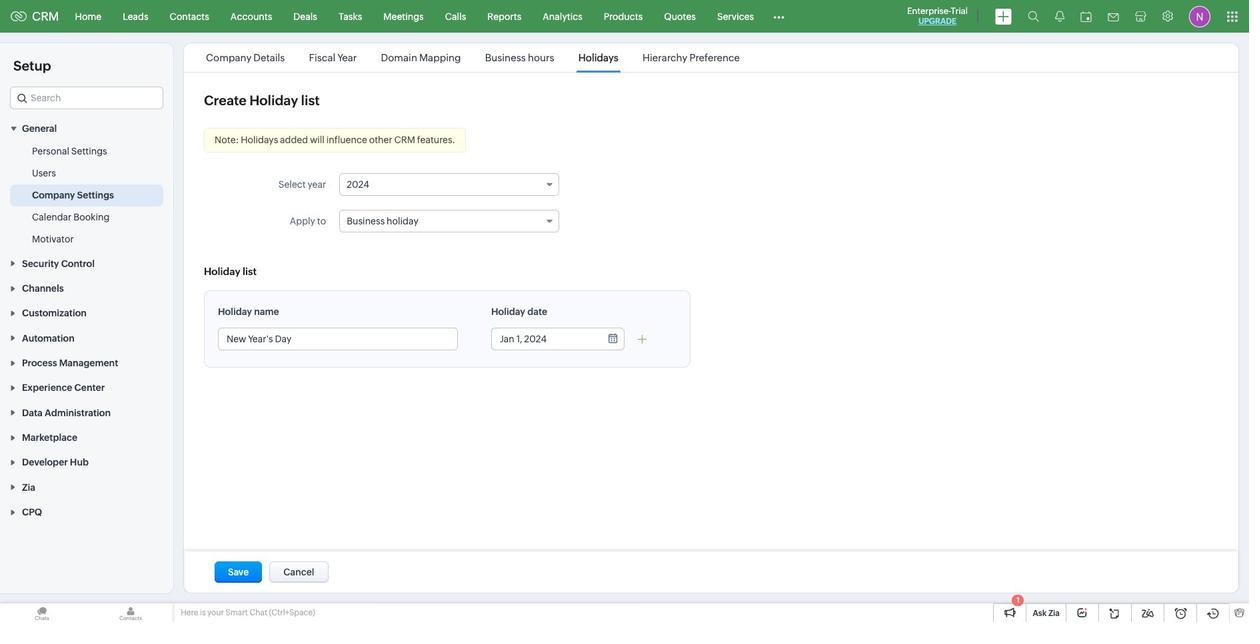 Task type: describe. For each thing, give the bounding box(es) containing it.
chats image
[[0, 604, 84, 623]]

contacts image
[[89, 604, 173, 623]]



Task type: vqa. For each thing, say whether or not it's contained in the screenshot.
Create Menu image
no



Task type: locate. For each thing, give the bounding box(es) containing it.
Holiday name text field
[[219, 329, 457, 350]]

row
[[538, 397, 556, 415]]

region
[[0, 141, 173, 251]]

MMM d, yyyy text field
[[492, 329, 599, 350]]

list
[[194, 43, 752, 72]]

grid
[[538, 397, 556, 415]]

cell
[[538, 397, 556, 415]]



